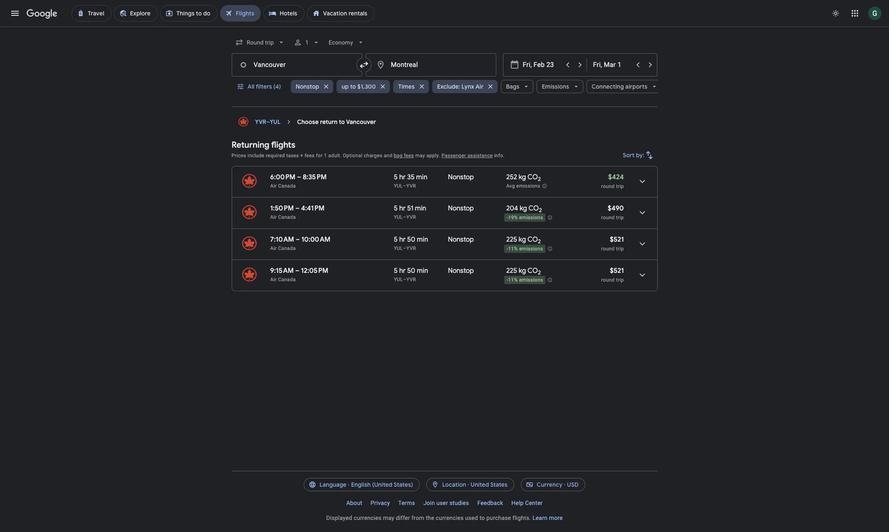 Task type: locate. For each thing, give the bounding box(es) containing it.
none search field containing all filters (4)
[[232, 32, 662, 107]]

1 hr from the top
[[400, 173, 406, 182]]

0 vertical spatial $521 round trip
[[602, 236, 624, 252]]

0 horizontal spatial 1
[[306, 39, 309, 46]]

yul
[[270, 118, 281, 126], [394, 183, 403, 189], [394, 214, 403, 220], [394, 246, 403, 252], [394, 277, 403, 283]]

Arrival time: 12:05 PM. text field
[[301, 267, 329, 275]]

hr
[[400, 173, 406, 182], [400, 204, 406, 213], [400, 236, 406, 244], [400, 267, 406, 275]]

0 vertical spatial 11%
[[509, 246, 518, 252]]

5 for 12:05 pm
[[394, 267, 398, 275]]

1 vertical spatial $521
[[610, 267, 624, 275]]

may left differ
[[383, 515, 395, 522]]

emissions for 4:41 pm
[[520, 215, 544, 221]]

1 225 from the top
[[507, 236, 518, 244]]

None field
[[232, 35, 289, 50], [326, 35, 368, 50], [232, 35, 289, 50], [326, 35, 368, 50]]

nonstop for 10:00 am
[[448, 236, 474, 244]]

times
[[399, 83, 415, 90]]

yul for 12:05 pm
[[394, 277, 403, 283]]

join
[[424, 500, 435, 507]]

1 50 from the top
[[408, 236, 416, 244]]

Departure time: 9:15 AM. text field
[[270, 267, 294, 275]]

225
[[507, 236, 518, 244], [507, 267, 518, 275]]

3 hr from the top
[[400, 236, 406, 244]]

Arrival time: 10:00 AM. text field
[[302, 236, 331, 244]]

1 vertical spatial 225
[[507, 267, 518, 275]]

round down 521 us dollars text field
[[602, 277, 615, 283]]

fees right the +
[[305, 153, 315, 159]]

yvr
[[255, 118, 266, 126], [407, 183, 416, 189], [407, 214, 416, 220], [407, 246, 416, 252], [407, 277, 416, 283]]

canada inside 7:10 am – 10:00 am air canada
[[278, 246, 296, 252]]

225 for 12:05 pm
[[507, 267, 518, 275]]

2 total duration 5 hr 50 min. element from the top
[[394, 267, 448, 277]]

passenger assistance button
[[442, 153, 493, 159]]

$490
[[608, 204, 624, 213]]

canada
[[278, 183, 296, 189], [278, 214, 296, 220], [278, 246, 296, 252], [278, 277, 296, 283]]

hr inside 5 hr 51 min yul – yvr
[[400, 204, 406, 213]]

521 US dollars text field
[[610, 236, 624, 244]]

emissions
[[542, 83, 570, 90]]

min
[[417, 173, 428, 182], [415, 204, 427, 213], [417, 236, 428, 244], [417, 267, 428, 275]]

air down 7:10 am
[[270, 246, 277, 252]]

5 hr 50 min yul – yvr for 10:00 am
[[394, 236, 428, 252]]

None text field
[[232, 53, 362, 77], [366, 53, 497, 77], [232, 53, 362, 77], [366, 53, 497, 77]]

2 225 from the top
[[507, 267, 518, 275]]

1 horizontal spatial currencies
[[436, 515, 464, 522]]

exclude: lynx air
[[438, 83, 484, 90]]

learn
[[533, 515, 548, 522]]

nonstop for 12:05 pm
[[448, 267, 474, 275]]

2 - from the top
[[507, 246, 509, 252]]

emissions
[[517, 183, 541, 189], [520, 215, 544, 221], [520, 246, 544, 252], [520, 277, 544, 283]]

trip down 424 us dollars text field
[[617, 184, 624, 189]]

3 canada from the top
[[278, 246, 296, 252]]

nonstop inside popup button
[[296, 83, 319, 90]]

1 - from the top
[[507, 215, 509, 221]]

1 $521 round trip from the top
[[602, 236, 624, 252]]

(4)
[[273, 83, 281, 90]]

2 inside 252 kg co 2
[[538, 176, 541, 183]]

round for 10:00 am
[[602, 246, 615, 252]]

trip inside $490 round trip
[[617, 215, 624, 221]]

4 5 from the top
[[394, 267, 398, 275]]

air for 4:41 pm
[[270, 214, 277, 220]]

trip
[[617, 184, 624, 189], [617, 215, 624, 221], [617, 246, 624, 252], [617, 277, 624, 283]]

5 for 4:41 pm
[[394, 204, 398, 213]]

center
[[526, 500, 543, 507]]

returning flights main content
[[232, 114, 658, 298]]

1 11% from the top
[[509, 246, 518, 252]]

5
[[394, 173, 398, 182], [394, 204, 398, 213], [394, 236, 398, 244], [394, 267, 398, 275]]

states
[[491, 481, 508, 489]]

united states
[[471, 481, 508, 489]]

may
[[416, 153, 425, 159], [383, 515, 395, 522]]

2 vertical spatial to
[[480, 515, 485, 522]]

Departure time: 1:50 PM. text field
[[270, 204, 294, 213]]

connecting airports
[[592, 83, 648, 90]]

1 horizontal spatial to
[[350, 83, 356, 90]]

Return text field
[[594, 54, 632, 76]]

$521 left flight details. leaves montréal-pierre elliott trudeau international airport at 9:15 am on friday, march 1 and arrives at vancouver international airport at 12:05 pm on friday, march 1. icon
[[610, 267, 624, 275]]

yvr inside 5 hr 51 min yul – yvr
[[407, 214, 416, 220]]

canada down departure time: 1:50 pm. text box
[[278, 214, 296, 220]]

yul inside 5 hr 35 min yul – yvr
[[394, 183, 403, 189]]

2 -11% emissions from the top
[[507, 277, 544, 283]]

flight details. leaves montréal-pierre elliott trudeau international airport at 9:15 am on friday, march 1 and arrives at vancouver international airport at 12:05 pm on friday, march 1. image
[[633, 265, 653, 285]]

None search field
[[232, 32, 662, 107]]

canada inside 6:00 pm – 8:35 pm air canada
[[278, 183, 296, 189]]

co
[[528, 173, 538, 182], [529, 204, 539, 213], [528, 236, 538, 244], [528, 267, 538, 275]]

emissions for 12:05 pm
[[520, 277, 544, 283]]

4 nonstop flight. element from the top
[[448, 267, 474, 277]]

states)
[[394, 481, 413, 489]]

returning flights
[[232, 140, 296, 150]]

$521 for 10:00 am
[[610, 236, 624, 244]]

490 US dollars text field
[[608, 204, 624, 213]]

yvr for 12:05 pm
[[407, 277, 416, 283]]

+
[[301, 153, 304, 159]]

taxes
[[287, 153, 299, 159]]

2 5 from the top
[[394, 204, 398, 213]]

round down 521 us dollars text box
[[602, 246, 615, 252]]

4 canada from the top
[[278, 277, 296, 283]]

yvr for 8:35 pm
[[407, 183, 416, 189]]

air for 12:05 pm
[[270, 277, 277, 283]]

$521 round trip for 10:00 am
[[602, 236, 624, 252]]

fees
[[305, 153, 315, 159], [404, 153, 414, 159]]

1 vertical spatial 5 hr 50 min yul – yvr
[[394, 267, 428, 283]]

round for 12:05 pm
[[602, 277, 615, 283]]

Departure text field
[[523, 54, 562, 76]]

2 $521 round trip from the top
[[602, 267, 624, 283]]

kg inside 204 kg co 2
[[520, 204, 528, 213]]

7:10 am – 10:00 am air canada
[[270, 236, 331, 252]]

yul inside 5 hr 51 min yul – yvr
[[394, 214, 403, 220]]

fees right bag
[[404, 153, 414, 159]]

up to $1,300 button
[[337, 77, 390, 97]]

4 trip from the top
[[617, 277, 624, 283]]

total duration 5 hr 50 min. element for 12:05 pm
[[394, 267, 448, 277]]

yvr inside 5 hr 35 min yul – yvr
[[407, 183, 416, 189]]

424 US dollars text field
[[609, 173, 624, 182]]

total duration 5 hr 50 min. element
[[394, 236, 448, 245], [394, 267, 448, 277]]

– inside 6:00 pm – 8:35 pm air canada
[[297, 173, 301, 182]]

0 vertical spatial -11% emissions
[[507, 246, 544, 252]]

225 kg co 2 for 12:05 pm
[[507, 267, 541, 277]]

trip down 521 us dollars text box
[[617, 246, 624, 252]]

co for 12:05 pm
[[528, 267, 538, 275]]

about
[[347, 500, 363, 507]]

canada down departure time: 9:15 am. text field
[[278, 277, 296, 283]]

Arrival time: 8:35 PM. text field
[[303, 173, 327, 182]]

2 11% from the top
[[509, 277, 518, 283]]

3 trip from the top
[[617, 246, 624, 252]]

total duration 5 hr 51 min. element
[[394, 204, 448, 214]]

5 hr 50 min yul – yvr for 12:05 pm
[[394, 267, 428, 283]]

2 for 10:00 am
[[538, 238, 541, 245]]

–
[[266, 118, 270, 126], [297, 173, 301, 182], [403, 183, 407, 189], [296, 204, 300, 213], [403, 214, 407, 220], [296, 236, 300, 244], [403, 246, 407, 252], [296, 267, 300, 275], [403, 277, 407, 283]]

kg inside 252 kg co 2
[[519, 173, 527, 182]]

round down 424 us dollars text field
[[602, 184, 615, 189]]

2 round from the top
[[602, 215, 615, 221]]

canada down departure time: 7:10 am. text field
[[278, 246, 296, 252]]

0 vertical spatial to
[[350, 83, 356, 90]]

nonstop flight. element for 8:35 pm
[[448, 173, 474, 183]]

flight details. leaves montréal-pierre elliott trudeau international airport at 1:50 pm on friday, march 1 and arrives at vancouver international airport at 4:41 pm on friday, march 1. image
[[633, 203, 653, 223]]

1 $521 from the top
[[610, 236, 624, 244]]

0 vertical spatial -
[[507, 215, 509, 221]]

round down $490
[[602, 215, 615, 221]]

help center link
[[508, 497, 547, 510]]

yvr – yul
[[255, 118, 281, 126]]

$521 round trip
[[602, 236, 624, 252], [602, 267, 624, 283]]

join user studies
[[424, 500, 469, 507]]

1 total duration 5 hr 50 min. element from the top
[[394, 236, 448, 245]]

trip down 521 us dollars text field
[[617, 277, 624, 283]]

hr for 8:35 pm
[[400, 173, 406, 182]]

0 vertical spatial 225 kg co 2
[[507, 236, 541, 245]]

main menu image
[[10, 8, 20, 18]]

1 vertical spatial 11%
[[509, 277, 518, 283]]

flight details. leaves montréal-pierre elliott trudeau international airport at 6:00 pm on friday, march 1 and arrives at vancouver international airport at 8:35 pm on friday, march 1. image
[[633, 172, 653, 192]]

min for 4:41 pm
[[415, 204, 427, 213]]

-
[[507, 215, 509, 221], [507, 246, 509, 252], [507, 277, 509, 283]]

prices include required taxes + fees for 1 adult. optional charges and bag fees may apply. passenger assistance
[[232, 153, 493, 159]]

canada inside 1:50 pm – 4:41 pm air canada
[[278, 214, 296, 220]]

0 vertical spatial $521
[[610, 236, 624, 244]]

feedback link
[[474, 497, 508, 510]]

1 -11% emissions from the top
[[507, 246, 544, 252]]

2 fees from the left
[[404, 153, 414, 159]]

air right lynx at the top of page
[[476, 83, 484, 90]]

1 horizontal spatial fees
[[404, 153, 414, 159]]

co inside 252 kg co 2
[[528, 173, 538, 182]]

to right used
[[480, 515, 485, 522]]

all filters (4) button
[[232, 77, 288, 97]]

leaves montréal-pierre elliott trudeau international airport at 9:15 am on friday, march 1 and arrives at vancouver international airport at 12:05 pm on friday, march 1. element
[[270, 267, 329, 275]]

privacy
[[371, 500, 390, 507]]

- for 10:00 am
[[507, 246, 509, 252]]

5 inside 5 hr 35 min yul – yvr
[[394, 173, 398, 182]]

2 trip from the top
[[617, 215, 624, 221]]

hr for 10:00 am
[[400, 236, 406, 244]]

4 round from the top
[[602, 277, 615, 283]]

currencies down join user studies
[[436, 515, 464, 522]]

nonstop for 8:35 pm
[[448, 173, 474, 182]]

co for 4:41 pm
[[529, 204, 539, 213]]

to right return
[[339, 118, 345, 126]]

apply.
[[427, 153, 441, 159]]

0 vertical spatial 1
[[306, 39, 309, 46]]

0 horizontal spatial fees
[[305, 153, 315, 159]]

used
[[466, 515, 478, 522]]

1 horizontal spatial may
[[416, 153, 425, 159]]

2 50 from the top
[[408, 267, 416, 275]]

emissions for 10:00 am
[[520, 246, 544, 252]]

225 kg co 2 for 10:00 am
[[507, 236, 541, 245]]

1 vertical spatial 50
[[408, 267, 416, 275]]

0 vertical spatial 5 hr 50 min yul – yvr
[[394, 236, 428, 252]]

prices
[[232, 153, 246, 159]]

2 canada from the top
[[278, 214, 296, 220]]

4 hr from the top
[[400, 267, 406, 275]]

1 currencies from the left
[[354, 515, 382, 522]]

displayed currencies may differ from the currencies used to purchase flights. learn more
[[327, 515, 563, 522]]

join user studies link
[[420, 497, 474, 510]]

canada inside 9:15 am – 12:05 pm air canada
[[278, 277, 296, 283]]

help center
[[512, 500, 543, 507]]

total duration 5 hr 50 min. element for 10:00 am
[[394, 236, 448, 245]]

3 round from the top
[[602, 246, 615, 252]]

yul for 4:41 pm
[[394, 214, 403, 220]]

returning
[[232, 140, 270, 150]]

0 vertical spatial total duration 5 hr 50 min. element
[[394, 236, 448, 245]]

2 hr from the top
[[400, 204, 406, 213]]

1 nonstop flight. element from the top
[[448, 173, 474, 183]]

1 5 from the top
[[394, 173, 398, 182]]

1 vertical spatial -
[[507, 246, 509, 252]]

2 nonstop flight. element from the top
[[448, 204, 474, 214]]

avg
[[507, 183, 515, 189]]

1 round from the top
[[602, 184, 615, 189]]

currencies down privacy link
[[354, 515, 382, 522]]

kg
[[519, 173, 527, 182], [520, 204, 528, 213], [519, 236, 527, 244], [519, 267, 527, 275]]

passenger
[[442, 153, 467, 159]]

1 vertical spatial -11% emissions
[[507, 277, 544, 283]]

differ
[[396, 515, 410, 522]]

1
[[306, 39, 309, 46], [324, 153, 327, 159]]

yul for 10:00 am
[[394, 246, 403, 252]]

5 inside 5 hr 51 min yul – yvr
[[394, 204, 398, 213]]

2 $521 from the top
[[610, 267, 624, 275]]

0 horizontal spatial currencies
[[354, 515, 382, 522]]

to inside returning flights main content
[[339, 118, 345, 126]]

1 inside popup button
[[306, 39, 309, 46]]

2 vertical spatial -
[[507, 277, 509, 283]]

1 trip from the top
[[617, 184, 624, 189]]

0 vertical spatial 225
[[507, 236, 518, 244]]

50
[[408, 236, 416, 244], [408, 267, 416, 275]]

studies
[[450, 500, 469, 507]]

emissions button
[[537, 77, 584, 97]]

nonstop flight. element for 12:05 pm
[[448, 267, 474, 277]]

(united
[[373, 481, 393, 489]]

1:50 pm – 4:41 pm air canada
[[270, 204, 325, 220]]

$521 round trip left flight details. leaves montréal-pierre elliott trudeau international airport at 9:15 am on friday, march 1 and arrives at vancouver international airport at 12:05 pm on friday, march 1. icon
[[602, 267, 624, 283]]

trip inside $424 round trip
[[617, 184, 624, 189]]

nonstop flight. element
[[448, 173, 474, 183], [448, 204, 474, 214], [448, 236, 474, 245], [448, 267, 474, 277]]

11% for 10:00 am
[[509, 246, 518, 252]]

may inside returning flights main content
[[416, 153, 425, 159]]

air inside 9:15 am – 12:05 pm air canada
[[270, 277, 277, 283]]

currency
[[537, 481, 563, 489]]

Departure time: 6:00 PM. text field
[[270, 173, 296, 182]]

Arrival time: 4:41 PM. text field
[[301, 204, 325, 213]]

the
[[426, 515, 435, 522]]

round inside $490 round trip
[[602, 215, 615, 221]]

english
[[351, 481, 371, 489]]

1 vertical spatial to
[[339, 118, 345, 126]]

4:41 pm
[[301, 204, 325, 213]]

3 nonstop flight. element from the top
[[448, 236, 474, 245]]

air inside 7:10 am – 10:00 am air canada
[[270, 246, 277, 252]]

$490 round trip
[[602, 204, 624, 221]]

2 5 hr 50 min yul – yvr from the top
[[394, 267, 428, 283]]

1 225 kg co 2 from the top
[[507, 236, 541, 245]]

1 vertical spatial total duration 5 hr 50 min. element
[[394, 267, 448, 277]]

to right up
[[350, 83, 356, 90]]

terms
[[399, 500, 415, 507]]

air down 1:50 pm
[[270, 214, 277, 220]]

flight details. leaves montréal-pierre elliott trudeau international airport at 7:10 am on friday, march 1 and arrives at vancouver international airport at 10:00 am on friday, march 1. image
[[633, 234, 653, 254]]

2 horizontal spatial to
[[480, 515, 485, 522]]

air inside 1:50 pm – 4:41 pm air canada
[[270, 214, 277, 220]]

hr inside 5 hr 35 min yul – yvr
[[400, 173, 406, 182]]

air
[[476, 83, 484, 90], [270, 183, 277, 189], [270, 214, 277, 220], [270, 246, 277, 252], [270, 277, 277, 283]]

to
[[350, 83, 356, 90], [339, 118, 345, 126], [480, 515, 485, 522]]

may left apply.
[[416, 153, 425, 159]]

canada down departure time: 6:00 pm. text box
[[278, 183, 296, 189]]

min for 12:05 pm
[[417, 267, 428, 275]]

2 225 kg co 2 from the top
[[507, 267, 541, 277]]

trip down $490
[[617, 215, 624, 221]]

3 - from the top
[[507, 277, 509, 283]]

air inside 6:00 pm – 8:35 pm air canada
[[270, 183, 277, 189]]

air down departure time: 6:00 pm. text box
[[270, 183, 277, 189]]

5 hr 51 min yul – yvr
[[394, 204, 427, 220]]

co inside 204 kg co 2
[[529, 204, 539, 213]]

1 vertical spatial $521 round trip
[[602, 267, 624, 283]]

min inside 5 hr 35 min yul – yvr
[[417, 173, 428, 182]]

0 horizontal spatial to
[[339, 118, 345, 126]]

1 5 hr 50 min yul – yvr from the top
[[394, 236, 428, 252]]

kg for 4:41 pm
[[520, 204, 528, 213]]

air down departure time: 9:15 am. text field
[[270, 277, 277, 283]]

min inside 5 hr 51 min yul – yvr
[[415, 204, 427, 213]]

-11% emissions
[[507, 246, 544, 252], [507, 277, 544, 283]]

total duration 5 hr 35 min. element
[[394, 173, 448, 183]]

1 vertical spatial 225 kg co 2
[[507, 267, 541, 277]]

0 vertical spatial may
[[416, 153, 425, 159]]

5 hr 35 min yul – yvr
[[394, 173, 428, 189]]

charges
[[364, 153, 383, 159]]

-11% emissions for 10:00 am
[[507, 246, 544, 252]]

nonstop
[[296, 83, 319, 90], [448, 173, 474, 182], [448, 204, 474, 213], [448, 236, 474, 244], [448, 267, 474, 275]]

11% for 12:05 pm
[[509, 277, 518, 283]]

flights.
[[513, 515, 531, 522]]

swap origin and destination. image
[[359, 60, 369, 70]]

round inside $424 round trip
[[602, 184, 615, 189]]

– inside 1:50 pm – 4:41 pm air canada
[[296, 204, 300, 213]]

1 vertical spatial 1
[[324, 153, 327, 159]]

air for 10:00 am
[[270, 246, 277, 252]]

1 horizontal spatial 1
[[324, 153, 327, 159]]

3 5 from the top
[[394, 236, 398, 244]]

exclude: lynx air button
[[433, 77, 498, 97]]

0 vertical spatial 50
[[408, 236, 416, 244]]

canada for 1:50 pm
[[278, 214, 296, 220]]

-11% emissions for 12:05 pm
[[507, 277, 544, 283]]

$521 round trip up 521 us dollars text field
[[602, 236, 624, 252]]

$521 left 'flight details. leaves montréal-pierre elliott trudeau international airport at 7:10 am on friday, march 1 and arrives at vancouver international airport at 10:00 am on friday, march 1.' icon
[[610, 236, 624, 244]]

2 inside 204 kg co 2
[[539, 207, 542, 214]]

1 canada from the top
[[278, 183, 296, 189]]

0 horizontal spatial may
[[383, 515, 395, 522]]

vancouver
[[346, 118, 376, 126]]



Task type: describe. For each thing, give the bounding box(es) containing it.
bag fees button
[[394, 153, 414, 159]]

round for 4:41 pm
[[602, 215, 615, 221]]

leaves montréal-pierre elliott trudeau international airport at 1:50 pm on friday, march 1 and arrives at vancouver international airport at 4:41 pm on friday, march 1. element
[[270, 204, 325, 213]]

terms link
[[394, 497, 420, 510]]

and
[[384, 153, 393, 159]]

displayed
[[327, 515, 353, 522]]

7:10 am
[[270, 236, 294, 244]]

204 kg co 2
[[507, 204, 542, 214]]

all filters (4)
[[248, 83, 281, 90]]

choose return to vancouver
[[297, 118, 376, 126]]

sort
[[623, 152, 635, 159]]

trip for 10:00 am
[[617, 246, 624, 252]]

– inside 9:15 am – 12:05 pm air canada
[[296, 267, 300, 275]]

kg for 12:05 pm
[[519, 267, 527, 275]]

$424 round trip
[[602, 173, 624, 189]]

50 for 10:00 am
[[408, 236, 416, 244]]

1 inside returning flights main content
[[324, 153, 327, 159]]

trip for 8:35 pm
[[617, 184, 624, 189]]

bags button
[[501, 77, 534, 97]]

– inside 5 hr 51 min yul – yvr
[[403, 214, 407, 220]]

user
[[437, 500, 448, 507]]

1:50 pm
[[270, 204, 294, 213]]

kg for 8:35 pm
[[519, 173, 527, 182]]

12:05 pm
[[301, 267, 329, 275]]

flights
[[271, 140, 296, 150]]

optional
[[343, 153, 363, 159]]

kg for 10:00 am
[[519, 236, 527, 244]]

avg emissions
[[507, 183, 541, 189]]

co for 10:00 am
[[528, 236, 538, 244]]

521 US dollars text field
[[610, 267, 624, 275]]

nonstop for 4:41 pm
[[448, 204, 474, 213]]

yvr for 4:41 pm
[[407, 214, 416, 220]]

from
[[412, 515, 425, 522]]

united
[[471, 481, 489, 489]]

2 for 4:41 pm
[[539, 207, 542, 214]]

english (united states)
[[351, 481, 413, 489]]

canada for 7:10 am
[[278, 246, 296, 252]]

hr for 4:41 pm
[[400, 204, 406, 213]]

purchase
[[487, 515, 511, 522]]

nonstop button
[[291, 77, 334, 97]]

9:15 am – 12:05 pm air canada
[[270, 267, 329, 283]]

more
[[550, 515, 563, 522]]

air for 8:35 pm
[[270, 183, 277, 189]]

to inside popup button
[[350, 83, 356, 90]]

trip for 4:41 pm
[[617, 215, 624, 221]]

change appearance image
[[827, 3, 847, 23]]

yul for 8:35 pm
[[394, 183, 403, 189]]

50 for 12:05 pm
[[408, 267, 416, 275]]

for
[[316, 153, 323, 159]]

times button
[[394, 77, 429, 97]]

$424
[[609, 173, 624, 182]]

35
[[408, 173, 415, 182]]

air inside popup button
[[476, 83, 484, 90]]

canada for 6:00 pm
[[278, 183, 296, 189]]

yvr for 10:00 am
[[407, 246, 416, 252]]

assistance
[[468, 153, 493, 159]]

– inside 5 hr 35 min yul – yvr
[[403, 183, 407, 189]]

$521 for 12:05 pm
[[610, 267, 624, 275]]

min for 10:00 am
[[417, 236, 428, 244]]

5 for 10:00 am
[[394, 236, 398, 244]]

exclude:
[[438, 83, 461, 90]]

252
[[507, 173, 518, 182]]

- for 12:05 pm
[[507, 277, 509, 283]]

by:
[[636, 152, 645, 159]]

nonstop flight. element for 10:00 am
[[448, 236, 474, 245]]

252 kg co 2
[[507, 173, 541, 183]]

leaves montréal-pierre elliott trudeau international airport at 6:00 pm on friday, march 1 and arrives at vancouver international airport at 8:35 pm on friday, march 1. element
[[270, 173, 327, 182]]

feedback
[[478, 500, 504, 507]]

help
[[512, 500, 524, 507]]

– inside 7:10 am – 10:00 am air canada
[[296, 236, 300, 244]]

$1,300
[[358, 83, 376, 90]]

1 button
[[291, 32, 324, 52]]

$521 round trip for 12:05 pm
[[602, 267, 624, 283]]

Departure time: 7:10 AM. text field
[[270, 236, 294, 244]]

leaves montréal-pierre elliott trudeau international airport at 7:10 am on friday, march 1 and arrives at vancouver international airport at 10:00 am on friday, march 1. element
[[270, 236, 331, 244]]

225 for 10:00 am
[[507, 236, 518, 244]]

adult.
[[329, 153, 342, 159]]

hr for 12:05 pm
[[400, 267, 406, 275]]

connecting airports button
[[587, 77, 662, 97]]

connecting
[[592, 83, 625, 90]]

learn more link
[[533, 515, 563, 522]]

sort by: button
[[620, 145, 658, 165]]

about link
[[342, 497, 367, 510]]

8:35 pm
[[303, 173, 327, 182]]

2 for 12:05 pm
[[538, 269, 541, 277]]

choose
[[297, 118, 319, 126]]

location
[[443, 481, 467, 489]]

nonstop flight. element for 4:41 pm
[[448, 204, 474, 214]]

51
[[408, 204, 414, 213]]

- for 4:41 pm
[[507, 215, 509, 221]]

2 currencies from the left
[[436, 515, 464, 522]]

usd
[[568, 481, 579, 489]]

19%
[[509, 215, 518, 221]]

2 for 8:35 pm
[[538, 176, 541, 183]]

bag
[[394, 153, 403, 159]]

1 fees from the left
[[305, 153, 315, 159]]

min for 8:35 pm
[[417, 173, 428, 182]]

co for 8:35 pm
[[528, 173, 538, 182]]

required
[[266, 153, 285, 159]]

1 vertical spatial may
[[383, 515, 395, 522]]

trip for 12:05 pm
[[617, 277, 624, 283]]

round for 8:35 pm
[[602, 184, 615, 189]]

up
[[342, 83, 349, 90]]

airports
[[626, 83, 648, 90]]

filters
[[256, 83, 272, 90]]

up to $1,300
[[342, 83, 376, 90]]

5 for 8:35 pm
[[394, 173, 398, 182]]

canada for 9:15 am
[[278, 277, 296, 283]]

6:00 pm
[[270, 173, 296, 182]]

lynx
[[462, 83, 475, 90]]

bags
[[506, 83, 520, 90]]

sort by:
[[623, 152, 645, 159]]



Task type: vqa. For each thing, say whether or not it's contained in the screenshot.


